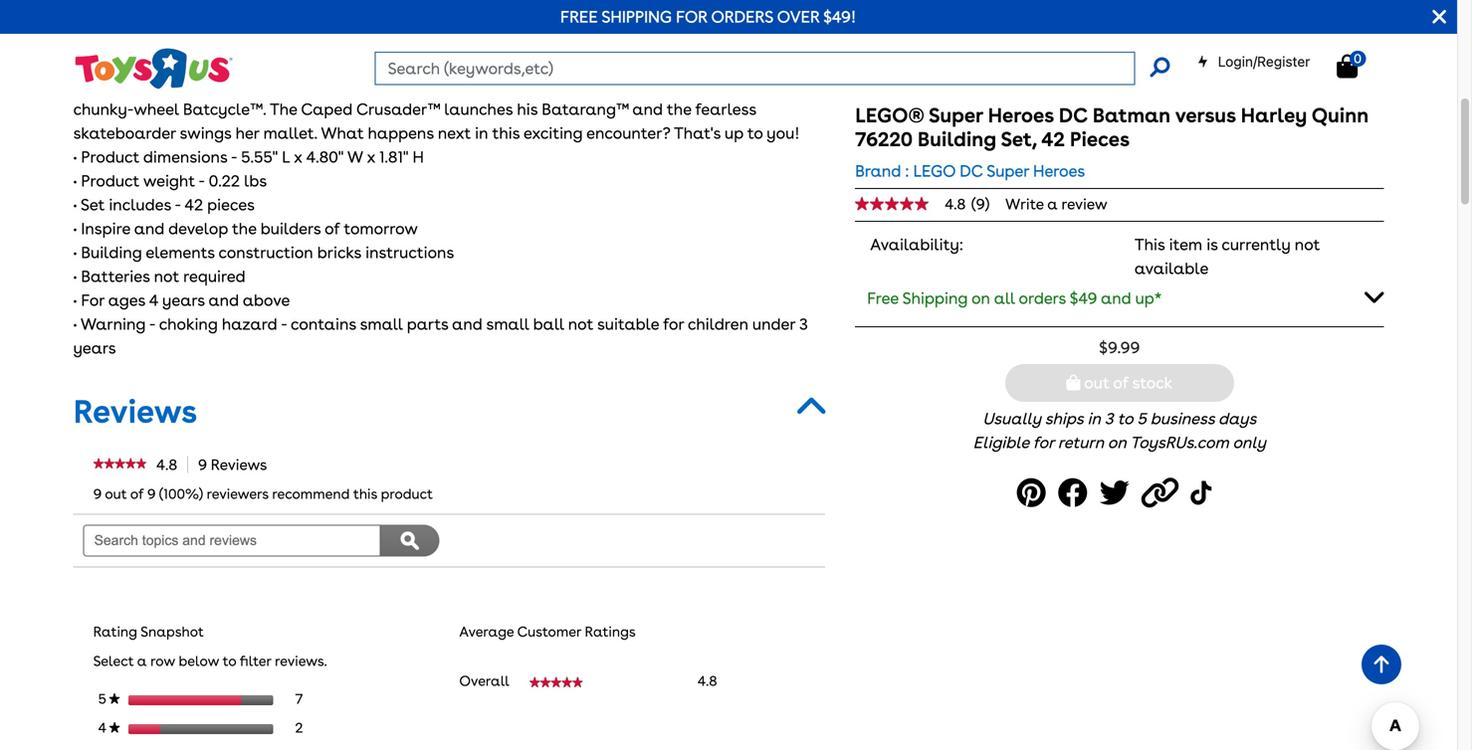 Task type: locate. For each thing, give the bounding box(es) containing it.
harley inside harley quinn™ is up to mischief on her skateboard. batman™ arrives to stop her riding his powerful chunky-wheel batcycle™. the caped crusader™ launches his batarang™ and the fearless skateboarder swings her mallet. what happens next in this exciting encounter? that's up to you! • product dimensions - 5.55" l x 4.80" w x 1.81" h • product weight - 0.22 lbs • set includes - 42 pieces • inspire and develop the builders of tomorrow • building elements construction bricks instructions • batteries not required • for ages 4 years and above • warning - choking hazard - contains small parts and small ball not suitable for children under 3 years
[[73, 76, 125, 95]]

toys r us image
[[73, 46, 233, 91]]

1 horizontal spatial 4
[[149, 291, 159, 310]]

recommend
[[272, 486, 350, 503]]

2 vertical spatial on
[[1108, 433, 1127, 453]]

★
[[109, 694, 120, 705], [109, 722, 120, 734]]

0 horizontal spatial 3
[[799, 315, 808, 334]]

orders
[[711, 7, 774, 26]]

0 vertical spatial ★
[[109, 694, 120, 705]]

2 ★ from the top
[[109, 722, 120, 734]]

★ inside 4 ★
[[109, 722, 120, 734]]

0 horizontal spatial super
[[929, 104, 983, 127]]

0 vertical spatial building
[[918, 127, 997, 151]]

warning
[[81, 315, 146, 334]]

create a pinterest pin for lego® super heroes dc batman versus harley quinn 76220 building set, 42 pieces image
[[1017, 471, 1052, 516]]

0 vertical spatial 42
[[1042, 127, 1065, 151]]

what
[[321, 124, 364, 143]]

1 horizontal spatial not
[[568, 315, 594, 334]]

2 vertical spatial 4.8
[[698, 673, 717, 690]]

1 horizontal spatial 3
[[1105, 409, 1114, 429]]

w
[[347, 148, 363, 167]]

4 down 5 ★
[[98, 720, 109, 737]]

the
[[667, 100, 692, 119], [232, 219, 257, 239]]

reviews up the reviewers
[[211, 456, 267, 474]]

to left stop
[[594, 76, 610, 95]]

includes
[[109, 195, 171, 215]]

2 horizontal spatial 9
[[198, 456, 207, 474]]

1 vertical spatial a
[[137, 653, 147, 670]]

1 horizontal spatial her
[[337, 76, 361, 95]]

is inside harley quinn™ is up to mischief on her skateboard. batman™ arrives to stop her riding his powerful chunky-wheel batcycle™. the caped crusader™ launches his batarang™ and the fearless skateboarder swings her mallet. what happens next in this exciting encounter? that's up to you! • product dimensions - 5.55" l x 4.80" w x 1.81" h • product weight - 0.22 lbs • set includes - 42 pieces • inspire and develop the builders of tomorrow • building elements construction bricks instructions • batteries not required • for ages 4 years and above • warning - choking hazard - contains small parts and small ball not suitable for children under 3 years
[[191, 76, 202, 95]]

copy a link to lego® super heroes dc batman versus harley quinn 76220 building set, 42 pieces image
[[1142, 471, 1185, 516]]

1 product from the top
[[81, 148, 140, 167]]

not inside 'this item is currently not available'
[[1295, 235, 1320, 254]]

0 vertical spatial not
[[1295, 235, 1320, 254]]

4 • from the top
[[73, 219, 77, 239]]

0.22
[[209, 171, 240, 191]]

3 • from the top
[[73, 195, 77, 215]]

1 horizontal spatial small
[[486, 315, 529, 334]]

out of stock
[[1081, 374, 1173, 393]]

0 horizontal spatial 4
[[98, 720, 109, 737]]

to up batcycle™.
[[229, 76, 244, 95]]

free
[[867, 289, 899, 308]]

his
[[726, 76, 747, 95], [517, 100, 538, 119]]

his up exciting
[[517, 100, 538, 119]]

x right l
[[294, 148, 302, 167]]

0 vertical spatial of
[[325, 219, 340, 239]]

1 vertical spatial years
[[73, 339, 116, 358]]

0 vertical spatial out
[[1084, 374, 1110, 393]]

5.55"
[[241, 148, 278, 167]]

4 inside harley quinn™ is up to mischief on her skateboard. batman™ arrives to stop her riding his powerful chunky-wheel batcycle™. the caped crusader™ launches his batarang™ and the fearless skateboarder swings her mallet. what happens next in this exciting encounter? that's up to you! • product dimensions - 5.55" l x 4.80" w x 1.81" h • product weight - 0.22 lbs • set includes - 42 pieces • inspire and develop the builders of tomorrow • building elements construction bricks instructions • batteries not required • for ages 4 years and above • warning - choking hazard - contains small parts and small ball not suitable for children under 3 years
[[149, 291, 159, 310]]

- down weight
[[175, 195, 181, 215]]

small left the ball
[[486, 315, 529, 334]]

years up choking
[[162, 291, 205, 310]]

super up brand : lego dc super heroes link
[[929, 104, 983, 127]]

a right write
[[1048, 195, 1058, 213]]

and down required
[[209, 291, 239, 310]]

eligible
[[973, 433, 1029, 453]]

pieces
[[207, 195, 255, 215]]

to for select a row below to filter reviews.
[[223, 653, 236, 670]]

you!
[[767, 124, 800, 143]]

1 vertical spatial ★
[[109, 722, 120, 734]]

42 up develop
[[184, 195, 203, 215]]

for down ships
[[1033, 433, 1054, 453]]

0 vertical spatial this
[[492, 124, 520, 143]]

2 horizontal spatial of
[[1113, 374, 1129, 393]]

7 • from the top
[[73, 291, 77, 310]]

1 vertical spatial 4.8
[[156, 456, 177, 474]]

all
[[994, 289, 1015, 308]]

for inside usually ships in 3 to 5 business days eligible for return on toysrus.com only
[[1033, 433, 1054, 453]]

on right return on the bottom of page
[[1108, 433, 1127, 453]]

4.8
[[945, 195, 966, 213], [156, 456, 177, 474], [698, 673, 717, 690]]

1 vertical spatial super
[[987, 161, 1029, 181]]

is up batcycle™.
[[191, 76, 202, 95]]

to for harley quinn™ is up to mischief on her skateboard. batman™ arrives to stop her riding his powerful chunky-wheel batcycle™. the caped crusader™ launches his batarang™ and the fearless skateboarder swings her mallet. what happens next in this exciting encounter? that's up to you! • product dimensions - 5.55" l x 4.80" w x 1.81" h • product weight - 0.22 lbs • set includes - 42 pieces • inspire and develop the builders of tomorrow • building elements construction bricks instructions • batteries not required • for ages 4 years and above • warning - choking hazard - contains small parts and small ball not suitable for children under 3 years
[[229, 76, 244, 95]]

small left the 'parts'
[[360, 315, 403, 334]]

0 horizontal spatial of
[[130, 486, 144, 503]]

0 vertical spatial in
[[475, 124, 488, 143]]

2
[[295, 720, 303, 737]]

0 horizontal spatial for
[[663, 315, 684, 334]]

0 vertical spatial 4.8
[[945, 195, 966, 213]]

★ down 5 ★
[[109, 722, 120, 734]]

free shipping for orders over $49! link
[[561, 7, 856, 26]]

0 vertical spatial on
[[314, 76, 333, 95]]

login/register
[[1218, 53, 1311, 70]]

0 horizontal spatial is
[[191, 76, 202, 95]]

0 horizontal spatial the
[[232, 219, 257, 239]]

lego
[[913, 161, 956, 181]]

1 vertical spatial not
[[154, 267, 179, 286]]

building inside harley quinn™ is up to mischief on her skateboard. batman™ arrives to stop her riding his powerful chunky-wheel batcycle™. the caped crusader™ launches his batarang™ and the fearless skateboarder swings her mallet. what happens next in this exciting encounter? that's up to you! • product dimensions - 5.55" l x 4.80" w x 1.81" h • product weight - 0.22 lbs • set includes - 42 pieces • inspire and develop the builders of tomorrow • building elements construction bricks instructions • batteries not required • for ages 4 years and above • warning - choking hazard - contains small parts and small ball not suitable for children under 3 years
[[81, 243, 142, 263]]

chunky-
[[73, 100, 134, 119]]

0 horizontal spatial 42
[[184, 195, 203, 215]]

hazard
[[222, 315, 277, 334]]

not right currently
[[1295, 235, 1320, 254]]

1 horizontal spatial is
[[1207, 235, 1218, 254]]

harley
[[73, 76, 125, 95], [1241, 104, 1307, 127]]

1 vertical spatial of
[[1113, 374, 1129, 393]]

crusader™
[[356, 100, 440, 119]]

write a review button
[[1006, 195, 1108, 213]]

up up batcycle™.
[[206, 76, 225, 95]]

1 horizontal spatial the
[[667, 100, 692, 119]]

free shipping for orders over $49!
[[561, 7, 856, 26]]

0 vertical spatial product
[[81, 148, 140, 167]]

0 vertical spatial a
[[1048, 195, 1058, 213]]

x right w
[[367, 148, 376, 167]]

42 right set,
[[1042, 127, 1065, 151]]

up down fearless
[[725, 124, 744, 143]]

2 horizontal spatial on
[[1108, 433, 1127, 453]]

weight
[[143, 171, 195, 191]]

up*
[[1136, 289, 1162, 308]]

this down launches
[[492, 124, 520, 143]]

4
[[149, 291, 159, 310], [98, 720, 109, 737]]

9 reviews link
[[197, 456, 278, 474]]

1 horizontal spatial on
[[972, 289, 991, 308]]

product up the set on the left top of page
[[81, 171, 140, 191]]

the
[[270, 100, 297, 119]]

of left (100%) on the left bottom
[[130, 486, 144, 503]]

in down launches
[[475, 124, 488, 143]]

is
[[191, 76, 202, 95], [1207, 235, 1218, 254]]

the up the that's
[[667, 100, 692, 119]]

choking
[[159, 315, 218, 334]]

years down warning
[[73, 339, 116, 358]]

the down "pieces"
[[232, 219, 257, 239]]

and left up*
[[1101, 289, 1132, 308]]

1 horizontal spatial harley
[[1241, 104, 1307, 127]]

1 horizontal spatial super
[[987, 161, 1029, 181]]

0 horizontal spatial this
[[353, 486, 377, 503]]

1 horizontal spatial x
[[367, 148, 376, 167]]

harley down the login/register
[[1241, 104, 1307, 127]]

product down skateboarder
[[81, 148, 140, 167]]

on up 'caped' on the left top of page
[[314, 76, 333, 95]]

her right stop
[[651, 76, 675, 95]]

0 vertical spatial 3
[[799, 315, 808, 334]]

★ inside 5 ★
[[109, 694, 120, 705]]

1 horizontal spatial 5
[[1137, 409, 1147, 429]]

develop
[[168, 219, 228, 239]]

reviews down warning
[[73, 393, 197, 431]]

a left row
[[137, 653, 147, 670]]

select
[[93, 653, 134, 670]]

1 vertical spatial up
[[725, 124, 744, 143]]

2 product from the top
[[81, 171, 140, 191]]

to down out of stock
[[1118, 409, 1133, 429]]

her up 5.55"
[[236, 124, 259, 143]]

3 inside usually ships in 3 to 5 business days eligible for return on toysrus.com only
[[1105, 409, 1114, 429]]

batman™
[[460, 76, 535, 95]]

1 vertical spatial is
[[1207, 235, 1218, 254]]

0 link
[[1337, 51, 1378, 79]]

l
[[282, 148, 290, 167]]

heroes up brand : lego dc super heroes link
[[988, 104, 1054, 127]]

not right the ball
[[568, 315, 594, 334]]

0 vertical spatial 4
[[149, 291, 159, 310]]

mallet.
[[263, 124, 317, 143]]

super down set,
[[987, 161, 1029, 181]]

his up fearless
[[726, 76, 747, 95]]

0 vertical spatial for
[[663, 315, 684, 334]]

1 horizontal spatial 42
[[1042, 127, 1065, 151]]

on inside harley quinn™ is up to mischief on her skateboard. batman™ arrives to stop her riding his powerful chunky-wheel batcycle™. the caped crusader™ launches his batarang™ and the fearless skateboarder swings her mallet. what happens next in this exciting encounter? that's up to you! • product dimensions - 5.55" l x 4.80" w x 1.81" h • product weight - 0.22 lbs • set includes - 42 pieces • inspire and develop the builders of tomorrow • building elements construction bricks instructions • batteries not required • for ages 4 years and above • warning - choking hazard - contains small parts and small ball not suitable for children under 3 years
[[314, 76, 333, 95]]

0 horizontal spatial on
[[314, 76, 333, 95]]

rating
[[93, 624, 137, 641]]

1 horizontal spatial reviews
[[211, 456, 267, 474]]

stock
[[1133, 374, 1173, 393]]

this left product
[[353, 486, 377, 503]]

is right item
[[1207, 235, 1218, 254]]

for left children
[[663, 315, 684, 334]]

parts
[[407, 315, 448, 334]]

(100%)
[[159, 486, 203, 503]]

product
[[381, 486, 433, 503]]

0 horizontal spatial 9
[[93, 486, 102, 503]]

encounter?
[[587, 124, 670, 143]]

customer
[[517, 624, 581, 641]]

snapshot
[[141, 624, 204, 641]]

2 vertical spatial not
[[568, 315, 594, 334]]

building
[[918, 127, 997, 151], [81, 243, 142, 263]]

5 down stock
[[1137, 409, 1147, 429]]

1 horizontal spatial building
[[918, 127, 997, 151]]

to inside usually ships in 3 to 5 business days eligible for return on toysrus.com only
[[1118, 409, 1133, 429]]

1 vertical spatial building
[[81, 243, 142, 263]]

3 right under
[[799, 315, 808, 334]]

1 vertical spatial harley
[[1241, 104, 1307, 127]]

small
[[360, 315, 403, 334], [486, 315, 529, 334]]

1 vertical spatial 5
[[98, 691, 109, 708]]

0 vertical spatial is
[[191, 76, 202, 95]]

is for currently
[[1207, 235, 1218, 254]]

out right shopping bag icon
[[1084, 374, 1110, 393]]

1 ★ from the top
[[109, 694, 120, 705]]

★ up 4 ★
[[109, 694, 120, 705]]

1 vertical spatial 42
[[184, 195, 203, 215]]

of left stock
[[1113, 374, 1129, 393]]

1 vertical spatial for
[[1033, 433, 1054, 453]]

0 horizontal spatial harley
[[73, 76, 125, 95]]

5 up 4 ★
[[98, 691, 109, 708]]

builders
[[261, 219, 321, 239]]

batcycle™.
[[183, 100, 266, 119]]

1 horizontal spatial this
[[492, 124, 520, 143]]

to left filter
[[223, 653, 236, 670]]

not down elements
[[154, 267, 179, 286]]

heroes up "write a review"
[[1033, 161, 1085, 181]]

instructions
[[365, 243, 454, 263]]

quinn™
[[129, 76, 187, 95]]

dc up 4.8 (9) on the top
[[960, 161, 983, 181]]

and
[[633, 100, 663, 119], [134, 219, 165, 239], [1101, 289, 1132, 308], [209, 291, 239, 310], [452, 315, 483, 334]]

9
[[198, 456, 207, 474], [93, 486, 102, 503], [147, 486, 156, 503]]

1 horizontal spatial his
[[726, 76, 747, 95]]

filter
[[240, 653, 271, 670]]

and down includes
[[134, 219, 165, 239]]

to for usually ships in 3 to 5 business days eligible for return on toysrus.com only
[[1118, 409, 1133, 429]]

skateboard.
[[365, 76, 456, 95]]

None search field
[[375, 52, 1170, 85]]

shopping bag image
[[1337, 54, 1358, 78]]

out left (100%) on the left bottom
[[105, 486, 127, 503]]

a for write
[[1048, 195, 1058, 213]]

arrives
[[539, 76, 590, 95]]

row
[[150, 653, 175, 670]]

dc left batman
[[1059, 104, 1088, 127]]

construction
[[218, 243, 313, 263]]

harley up chunky- on the top of the page
[[73, 76, 125, 95]]

1 vertical spatial his
[[517, 100, 538, 119]]

is inside 'this item is currently not available'
[[1207, 235, 1218, 254]]

building up batteries
[[81, 243, 142, 263]]

free shipping on all orders $49 and up*
[[867, 289, 1162, 308]]

1 vertical spatial in
[[1088, 409, 1101, 429]]

1 horizontal spatial of
[[325, 219, 340, 239]]

on inside dropdown button
[[972, 289, 991, 308]]

1 horizontal spatial 4.8
[[698, 673, 717, 690]]

1 horizontal spatial a
[[1048, 195, 1058, 213]]

1 horizontal spatial out
[[1084, 374, 1110, 393]]

0 horizontal spatial building
[[81, 243, 142, 263]]

usually ships in 3 to 5 business days eligible for return on toysrus.com only
[[973, 409, 1266, 453]]

up
[[206, 76, 225, 95], [725, 124, 744, 143]]

reviews.
[[275, 653, 327, 670]]

1 vertical spatial 3
[[1105, 409, 1114, 429]]

4 right ages
[[149, 291, 159, 310]]

reviews
[[73, 393, 197, 431], [211, 456, 267, 474]]

5 • from the top
[[73, 243, 77, 263]]

42
[[1042, 127, 1065, 151], [184, 195, 203, 215]]

0 vertical spatial up
[[206, 76, 225, 95]]

1 horizontal spatial for
[[1033, 433, 1054, 453]]

0 vertical spatial reviews
[[73, 393, 197, 431]]

0 vertical spatial his
[[726, 76, 747, 95]]

1 vertical spatial this
[[353, 486, 377, 503]]

0 vertical spatial years
[[162, 291, 205, 310]]

$49!
[[824, 7, 856, 26]]

building up brand : lego dc super heroes link
[[918, 127, 997, 151]]

0 vertical spatial 5
[[1137, 409, 1147, 429]]

3
[[799, 315, 808, 334], [1105, 409, 1114, 429]]

her up 'caped' on the left top of page
[[337, 76, 361, 95]]

on left all
[[972, 289, 991, 308]]

lego® super heroes dc batman versus harley quinn 76220 building set, 42 pieces brand : lego dc super heroes
[[855, 104, 1369, 181]]

of up bricks
[[325, 219, 340, 239]]

0 horizontal spatial out
[[105, 486, 127, 503]]

in up return on the bottom of page
[[1088, 409, 1101, 429]]

3 down out of stock button on the right
[[1105, 409, 1114, 429]]



Task type: describe. For each thing, give the bounding box(es) containing it.
pieces
[[1070, 127, 1130, 151]]

- down above
[[281, 315, 287, 334]]

stop
[[614, 76, 647, 95]]

overall
[[459, 673, 510, 690]]

fearless
[[696, 100, 756, 119]]

available
[[1135, 259, 1209, 278]]

shipping
[[602, 7, 672, 26]]

ships
[[1045, 409, 1084, 429]]

★ for 4
[[109, 722, 120, 734]]

0 vertical spatial the
[[667, 100, 692, 119]]

bricks
[[317, 243, 361, 263]]

1 vertical spatial the
[[232, 219, 257, 239]]

launches
[[444, 100, 513, 119]]

0 horizontal spatial years
[[73, 339, 116, 358]]

brand
[[855, 161, 901, 181]]

9 for 9 reviews
[[198, 456, 207, 474]]

2 horizontal spatial 4.8
[[945, 195, 966, 213]]

out inside out of stock button
[[1084, 374, 1110, 393]]

select a row below to filter reviews.
[[93, 653, 327, 670]]

on inside usually ships in 3 to 5 business days eligible for return on toysrus.com only
[[1108, 433, 1127, 453]]

1 x from the left
[[294, 148, 302, 167]]

wheel
[[134, 100, 179, 119]]

children
[[688, 315, 749, 334]]

of inside button
[[1113, 374, 1129, 393]]

exciting
[[524, 124, 583, 143]]

this inside harley quinn™ is up to mischief on her skateboard. batman™ arrives to stop her riding his powerful chunky-wheel batcycle™. the caped crusader™ launches his batarang™ and the fearless skateboarder swings her mallet. what happens next in this exciting encounter? that's up to you! • product dimensions - 5.55" l x 4.80" w x 1.81" h • product weight - 0.22 lbs • set includes - 42 pieces • inspire and develop the builders of tomorrow • building elements construction bricks instructions • batteries not required • for ages 4 years and above • warning - choking hazard - contains small parts and small ball not suitable for children under 3 years
[[492, 124, 520, 143]]

review
[[1062, 195, 1108, 213]]

usually
[[983, 409, 1041, 429]]

harley inside lego® super heroes dc batman versus harley quinn 76220 building set, 42 pieces brand : lego dc super heroes
[[1241, 104, 1307, 127]]

write
[[1006, 195, 1044, 213]]

0 horizontal spatial up
[[206, 76, 225, 95]]

above
[[243, 291, 290, 310]]

ratings
[[585, 624, 636, 641]]

0
[[1354, 51, 1362, 66]]

9 for 9 out of 9 (100%) reviewers recommend this product
[[93, 486, 102, 503]]

2 vertical spatial of
[[130, 486, 144, 503]]

batman
[[1093, 104, 1171, 127]]

ball
[[533, 315, 564, 334]]

5 inside usually ships in 3 to 5 business days eligible for return on toysrus.com only
[[1137, 409, 1147, 429]]

1 vertical spatial out
[[105, 486, 127, 503]]

toysrus.com
[[1130, 433, 1229, 453]]

for
[[81, 291, 105, 310]]

versus
[[1175, 104, 1236, 127]]

building inside lego® super heroes dc batman versus harley quinn 76220 building set, 42 pieces brand : lego dc super heroes
[[918, 127, 997, 151]]

2 horizontal spatial her
[[651, 76, 675, 95]]

2 small from the left
[[486, 315, 529, 334]]

0 vertical spatial super
[[929, 104, 983, 127]]

6 • from the top
[[73, 267, 77, 286]]

batteries
[[81, 267, 150, 286]]

9 reviews
[[198, 456, 267, 474]]

lego®
[[855, 104, 924, 127]]

42 inside harley quinn™ is up to mischief on her skateboard. batman™ arrives to stop her riding his powerful chunky-wheel batcycle™. the caped crusader™ launches his batarang™ and the fearless skateboarder swings her mallet. what happens next in this exciting encounter? that's up to you! • product dimensions - 5.55" l x 4.80" w x 1.81" h • product weight - 0.22 lbs • set includes - 42 pieces • inspire and develop the builders of tomorrow • building elements construction bricks instructions • batteries not required • for ages 4 years and above • warning - choking hazard - contains small parts and small ball not suitable for children under 3 years
[[184, 195, 203, 215]]

shipping
[[903, 289, 968, 308]]

that's
[[674, 124, 721, 143]]

Search topics and reviews search region search field
[[73, 515, 449, 567]]

1 horizontal spatial years
[[162, 291, 205, 310]]

over
[[777, 7, 820, 26]]

of inside harley quinn™ is up to mischief on her skateboard. batman™ arrives to stop her riding his powerful chunky-wheel batcycle™. the caped crusader™ launches his batarang™ and the fearless skateboarder swings her mallet. what happens next in this exciting encounter? that's up to you! • product dimensions - 5.55" l x 4.80" w x 1.81" h • product weight - 0.22 lbs • set includes - 42 pieces • inspire and develop the builders of tomorrow • building elements construction bricks instructions • batteries not required • for ages 4 years and above • warning - choking hazard - contains small parts and small ball not suitable for children under 3 years
[[325, 219, 340, 239]]

write a review
[[1006, 195, 1108, 213]]

7
[[295, 691, 303, 708]]

free shipping on all orders $49 and up* button
[[855, 277, 1384, 319]]

1 small from the left
[[360, 315, 403, 334]]

4.80"
[[306, 148, 344, 167]]

:
[[905, 161, 909, 181]]

- left 0.22
[[199, 171, 205, 191]]

availability:
[[870, 235, 964, 254]]

42 inside lego® super heroes dc batman versus harley quinn 76220 building set, 42 pieces brand : lego dc super heroes
[[1042, 127, 1065, 151]]

dimensions
[[143, 148, 227, 167]]

share lego® super heroes dc batman versus harley quinn 76220 building set, 42 pieces on facebook image
[[1058, 471, 1094, 516]]

elements
[[146, 243, 215, 263]]

average
[[459, 624, 514, 641]]

0 vertical spatial heroes
[[988, 104, 1054, 127]]

Search topics and reviews text field
[[83, 525, 381, 557]]

and right the 'parts'
[[452, 315, 483, 334]]

to left you!
[[747, 124, 763, 143]]

below
[[179, 653, 219, 670]]

- left 5.55"
[[231, 148, 237, 167]]

5 ★
[[98, 691, 120, 708]]

out of stock button
[[1005, 365, 1234, 402]]

shopping bag image
[[1067, 375, 1081, 391]]

return
[[1058, 433, 1104, 453]]

caped
[[301, 100, 353, 119]]

and inside dropdown button
[[1101, 289, 1132, 308]]

1 vertical spatial heroes
[[1033, 161, 1085, 181]]

riding
[[679, 76, 722, 95]]

in inside usually ships in 3 to 5 business days eligible for return on toysrus.com only
[[1088, 409, 1101, 429]]

a for select
[[137, 653, 147, 670]]

rating snapshot
[[93, 624, 204, 641]]

powerful
[[751, 76, 819, 95]]

next
[[438, 124, 471, 143]]

h
[[413, 148, 424, 167]]

0 horizontal spatial his
[[517, 100, 538, 119]]

skateboarder
[[73, 124, 176, 143]]

1 horizontal spatial 9
[[147, 486, 156, 503]]

2 • from the top
[[73, 171, 77, 191]]

76220
[[855, 127, 913, 151]]

3 inside harley quinn™ is up to mischief on her skateboard. batman™ arrives to stop her riding his powerful chunky-wheel batcycle™. the caped crusader™ launches his batarang™ and the fearless skateboarder swings her mallet. what happens next in this exciting encounter? that's up to you! • product dimensions - 5.55" l x 4.80" w x 1.81" h • product weight - 0.22 lbs • set includes - 42 pieces • inspire and develop the builders of tomorrow • building elements construction bricks instructions • batteries not required • for ages 4 years and above • warning - choking hazard - contains small parts and small ball not suitable for children under 3 years
[[799, 315, 808, 334]]

brand : lego dc super heroes link
[[855, 159, 1085, 183]]

reviewers
[[207, 486, 269, 503]]

free
[[561, 7, 598, 26]]

2 x from the left
[[367, 148, 376, 167]]

0 horizontal spatial not
[[154, 267, 179, 286]]

ϙ button
[[381, 525, 439, 557]]

tiktok image
[[1191, 471, 1217, 516]]

in inside harley quinn™ is up to mischief on her skateboard. batman™ arrives to stop her riding his powerful chunky-wheel batcycle™. the caped crusader™ launches his batarang™ and the fearless skateboarder swings her mallet. what happens next in this exciting encounter? that's up to you! • product dimensions - 5.55" l x 4.80" w x 1.81" h • product weight - 0.22 lbs • set includes - 42 pieces • inspire and develop the builders of tomorrow • building elements construction bricks instructions • batteries not required • for ages 4 years and above • warning - choking hazard - contains small parts and small ball not suitable for children under 3 years
[[475, 124, 488, 143]]

0 horizontal spatial 4.8
[[156, 456, 177, 474]]

0 horizontal spatial her
[[236, 124, 259, 143]]

reviews link
[[73, 393, 197, 431]]

and down stop
[[633, 100, 663, 119]]

1 vertical spatial reviews
[[211, 456, 267, 474]]

details link
[[73, 3, 185, 41]]

currently
[[1222, 235, 1291, 254]]

1 • from the top
[[73, 148, 77, 167]]

batarang™
[[542, 100, 629, 119]]

ϙ
[[401, 532, 419, 551]]

1 vertical spatial 4
[[98, 720, 109, 737]]

business
[[1151, 409, 1215, 429]]

share a link to lego® super heroes dc batman versus harley quinn 76220 building set, 42 pieces on twitter image
[[1100, 471, 1136, 516]]

orders
[[1019, 289, 1066, 308]]

happens
[[368, 124, 434, 143]]

(9)
[[972, 195, 990, 213]]

0 horizontal spatial 5
[[98, 691, 109, 708]]

is for up
[[191, 76, 202, 95]]

0 vertical spatial dc
[[1059, 104, 1088, 127]]

9 out of 9 (100%) reviewers recommend this product
[[93, 486, 433, 503]]

8 • from the top
[[73, 315, 77, 334]]

close button image
[[1433, 6, 1447, 28]]

details
[[73, 3, 185, 41]]

$49
[[1070, 289, 1097, 308]]

harley quinn™ is up to mischief on her skateboard. batman™ arrives to stop her riding his powerful chunky-wheel batcycle™. the caped crusader™ launches his batarang™ and the fearless skateboarder swings her mallet. what happens next in this exciting encounter? that's up to you! • product dimensions - 5.55" l x 4.80" w x 1.81" h • product weight - 0.22 lbs • set includes - 42 pieces • inspire and develop the builders of tomorrow • building elements construction bricks instructions • batteries not required • for ages 4 years and above • warning - choking hazard - contains small parts and small ball not suitable for children under 3 years
[[73, 76, 819, 358]]

1 horizontal spatial up
[[725, 124, 744, 143]]

- left choking
[[149, 315, 155, 334]]

★ for 5
[[109, 694, 120, 705]]

this
[[1135, 235, 1165, 254]]

for inside harley quinn™ is up to mischief on her skateboard. batman™ arrives to stop her riding his powerful chunky-wheel batcycle™. the caped crusader™ launches his batarang™ and the fearless skateboarder swings her mallet. what happens next in this exciting encounter? that's up to you! • product dimensions - 5.55" l x 4.80" w x 1.81" h • product weight - 0.22 lbs • set includes - 42 pieces • inspire and develop the builders of tomorrow • building elements construction bricks instructions • batteries not required • for ages 4 years and above • warning - choking hazard - contains small parts and small ball not suitable for children under 3 years
[[663, 315, 684, 334]]

swings
[[180, 124, 231, 143]]

1 vertical spatial dc
[[960, 161, 983, 181]]

login/register button
[[1197, 52, 1311, 72]]

Enter Keyword or Item No. search field
[[375, 52, 1135, 85]]

required
[[183, 267, 246, 286]]



Task type: vqa. For each thing, say whether or not it's contained in the screenshot.
stop
yes



